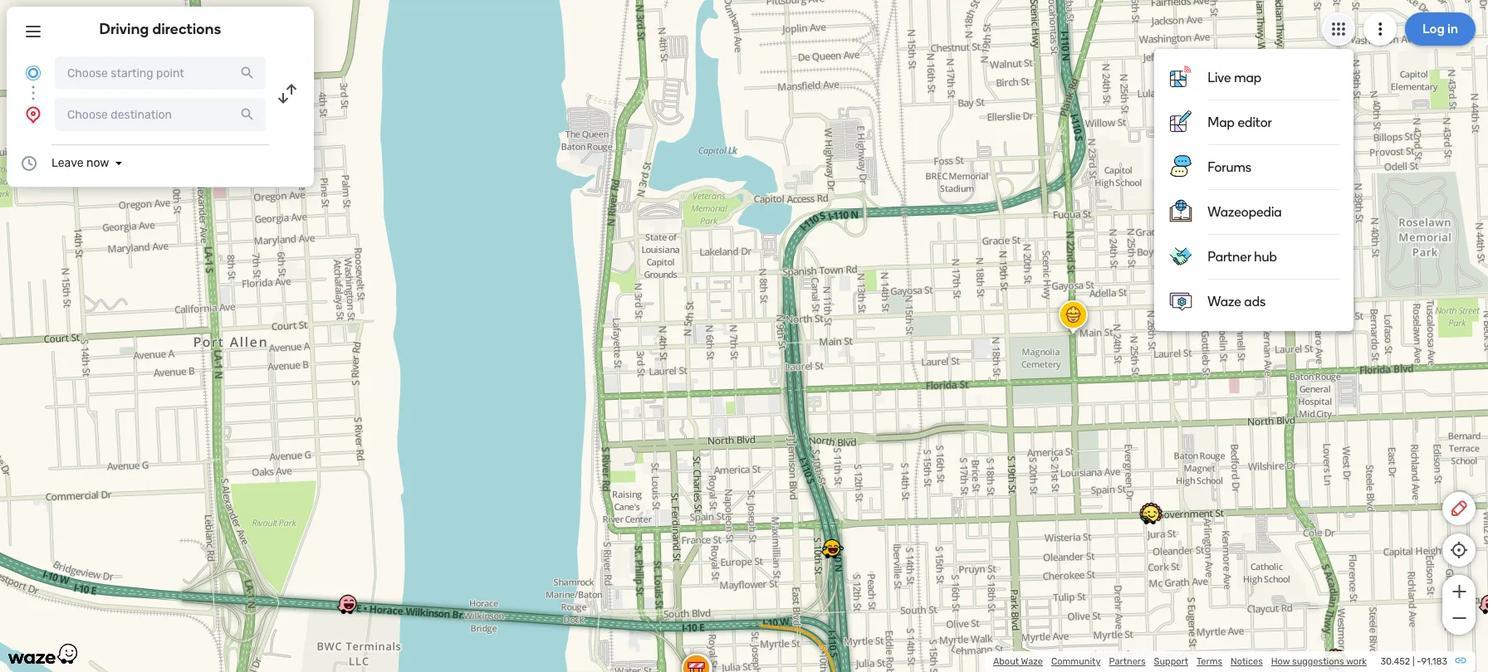 Task type: describe. For each thing, give the bounding box(es) containing it.
notices
[[1231, 657, 1263, 668]]

support
[[1154, 657, 1189, 668]]

location image
[[23, 105, 43, 125]]

support link
[[1154, 657, 1189, 668]]

how suggestions work link
[[1271, 657, 1367, 668]]

now
[[86, 156, 109, 170]]

pencil image
[[1449, 499, 1469, 519]]

community link
[[1051, 657, 1101, 668]]

partners
[[1109, 657, 1146, 668]]

current location image
[[23, 63, 43, 83]]

waze
[[1021, 657, 1043, 668]]

terms link
[[1197, 657, 1223, 668]]

30.452 | -91.183
[[1381, 657, 1448, 668]]

clock image
[[19, 154, 39, 174]]

leave
[[51, 156, 83, 170]]

directions
[[152, 20, 221, 38]]



Task type: vqa. For each thing, say whether or not it's contained in the screenshot.
the Password password field
no



Task type: locate. For each thing, give the bounding box(es) containing it.
leave now
[[51, 156, 109, 170]]

partners link
[[1109, 657, 1146, 668]]

driving
[[99, 20, 149, 38]]

community
[[1051, 657, 1101, 668]]

zoom out image
[[1449, 609, 1470, 629]]

driving directions
[[99, 20, 221, 38]]

about waze link
[[993, 657, 1043, 668]]

91.183
[[1421, 657, 1448, 668]]

|
[[1413, 657, 1415, 668]]

work
[[1346, 657, 1367, 668]]

30.452
[[1381, 657, 1411, 668]]

terms
[[1197, 657, 1223, 668]]

-
[[1417, 657, 1421, 668]]

Choose starting point text field
[[55, 56, 266, 90]]

suggestions
[[1292, 657, 1344, 668]]

about waze community partners support terms notices how suggestions work
[[993, 657, 1367, 668]]

about
[[993, 657, 1019, 668]]

how
[[1271, 657, 1290, 668]]

notices link
[[1231, 657, 1263, 668]]

link image
[[1454, 654, 1468, 668]]

Choose destination text field
[[55, 98, 266, 131]]

zoom in image
[[1449, 582, 1470, 602]]



